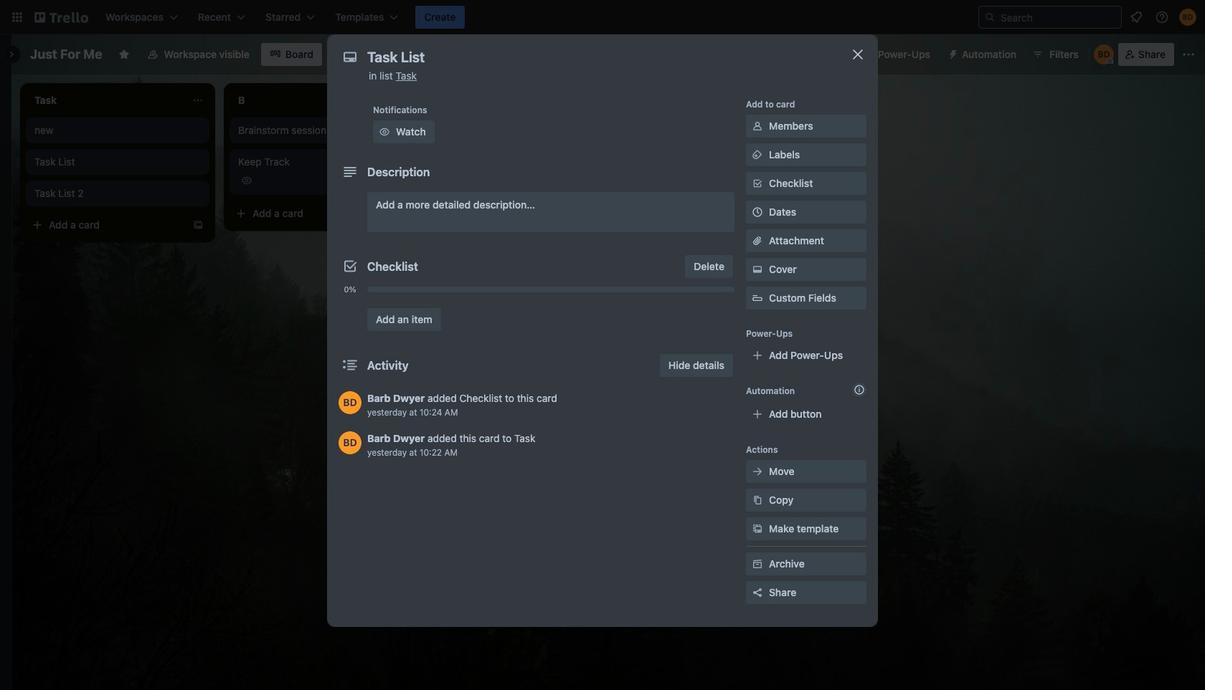 Task type: describe. For each thing, give the bounding box(es) containing it.
5 sm image from the top
[[750, 557, 765, 572]]

open information menu image
[[1155, 10, 1169, 24]]

1 sm image from the top
[[750, 119, 765, 133]]

search image
[[984, 11, 996, 23]]

customize views image
[[329, 47, 344, 62]]

show menu image
[[1182, 47, 1196, 62]]

create from template… image
[[396, 208, 407, 220]]

2 sm image from the top
[[750, 148, 765, 162]]

create from template… image
[[192, 220, 204, 231]]

star or unstar board image
[[118, 49, 130, 60]]

barb dwyer (barbdwyer3) image inside primary 'element'
[[1179, 9, 1197, 26]]

4 sm image from the top
[[750, 494, 765, 508]]

Board name text field
[[23, 43, 109, 66]]



Task type: vqa. For each thing, say whether or not it's contained in the screenshot.
Barb Dwyer (barbdwyer3) icon
yes



Task type: locate. For each thing, give the bounding box(es) containing it.
0 vertical spatial barb dwyer (barbdwyer3) image
[[1094, 44, 1114, 65]]

0 vertical spatial barb dwyer (barbdwyer3) image
[[1179, 9, 1197, 26]]

1 horizontal spatial barb dwyer (barbdwyer3) image
[[1094, 44, 1114, 65]]

group
[[339, 297, 735, 303]]

0 horizontal spatial barb dwyer (barbdwyer3) image
[[339, 392, 362, 415]]

1 horizontal spatial barb dwyer (barbdwyer3) image
[[1179, 9, 1197, 26]]

None text field
[[360, 44, 834, 70]]

sm image
[[750, 119, 765, 133], [750, 148, 765, 162], [750, 263, 765, 277], [750, 494, 765, 508], [750, 557, 765, 572]]

close dialog image
[[849, 46, 867, 63]]

Search field
[[996, 7, 1121, 27]]

1 vertical spatial barb dwyer (barbdwyer3) image
[[339, 392, 362, 415]]

3 sm image from the top
[[750, 263, 765, 277]]

barb dwyer (barbdwyer3) image
[[1179, 9, 1197, 26], [339, 392, 362, 415]]

1 vertical spatial barb dwyer (barbdwyer3) image
[[339, 432, 362, 455]]

sm image
[[942, 43, 962, 63], [377, 125, 392, 139], [750, 465, 765, 479], [750, 522, 765, 537]]

0 notifications image
[[1128, 9, 1145, 26]]

0 horizontal spatial barb dwyer (barbdwyer3) image
[[339, 432, 362, 455]]

primary element
[[0, 0, 1205, 34]]

barb dwyer (barbdwyer3) image
[[1094, 44, 1114, 65], [339, 432, 362, 455]]



